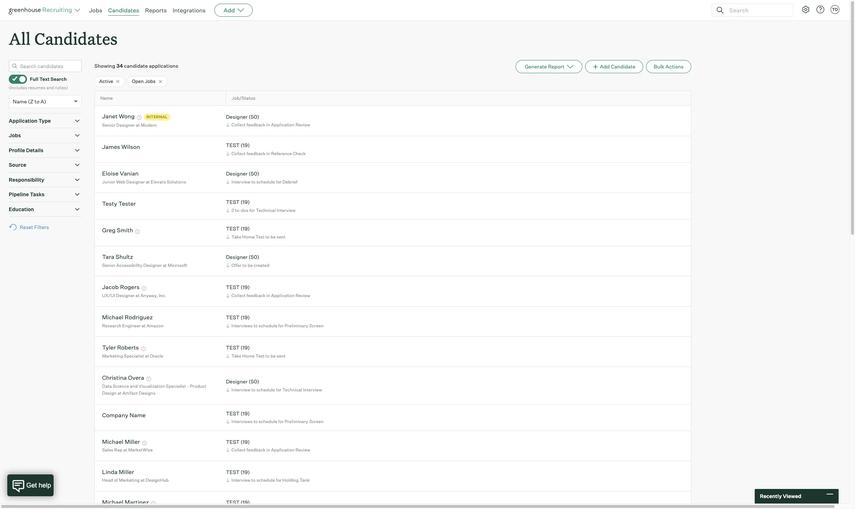 Task type: vqa. For each thing, say whether or not it's contained in the screenshot.
2nd (19) from the bottom of the page
yes



Task type: locate. For each thing, give the bounding box(es) containing it.
integrations
[[173, 7, 206, 14]]

1 vertical spatial sent
[[277, 354, 286, 359]]

34
[[116, 63, 123, 69]]

test for interview to schedule for holding tank 'link'
[[226, 470, 240, 476]]

greg smith has been in take home test for more than 7 days image
[[134, 230, 141, 234]]

0 horizontal spatial and
[[46, 85, 54, 91]]

michael martinez link
[[102, 499, 149, 508]]

8 (19) from the top
[[241, 439, 250, 446]]

0 vertical spatial technical
[[256, 208, 276, 213]]

name (z to a) option
[[13, 98, 46, 105]]

(50) inside designer (50) collect feedback in application review
[[249, 114, 259, 120]]

2 test (19) interviews to schedule for preliminary screen from the top
[[226, 411, 324, 425]]

candidate reports are now available! apply filters and select "view in app" element
[[516, 60, 582, 73]]

technical inside the test (19) 2 to-dos for technical interview
[[256, 208, 276, 213]]

vanian
[[120, 170, 139, 177]]

test (19) interviews to schedule for preliminary screen for 2nd interviews to schedule for preliminary screen link from the bottom
[[226, 315, 324, 329]]

2 take from the top
[[231, 354, 241, 359]]

0 vertical spatial interviews
[[231, 323, 253, 329]]

3 collect from the top
[[231, 293, 246, 299]]

5 test from the top
[[226, 315, 240, 321]]

interview to schedule for debrief link
[[225, 179, 299, 186]]

2 vertical spatial collect feedback in application review link
[[225, 447, 312, 454]]

james
[[102, 143, 120, 151]]

3 review from the top
[[296, 448, 310, 453]]

engineer
[[122, 323, 141, 329]]

miller inside 'link'
[[125, 439, 140, 446]]

data science and visualization specialist - product design at artifact designs
[[102, 384, 206, 397]]

0 vertical spatial test (19) collect feedback in application review
[[226, 285, 310, 299]]

michael miller link
[[102, 439, 140, 447]]

1 test from the top
[[226, 142, 240, 149]]

1 vertical spatial technical
[[282, 388, 302, 393]]

miller for linda
[[119, 469, 134, 476]]

1 vertical spatial marketing
[[119, 478, 140, 484]]

reset filters button
[[9, 221, 53, 234]]

0 vertical spatial be
[[271, 234, 276, 240]]

jacob rogers
[[102, 284, 140, 291]]

0 vertical spatial home
[[242, 234, 255, 240]]

at inside linda miller head of marketing at designhub
[[141, 478, 145, 484]]

feedback inside "test (19) collect feedback in reference check"
[[247, 151, 265, 156]]

(19) for 1st interviews to schedule for preliminary screen link from the bottom
[[241, 411, 250, 417]]

0 vertical spatial sent
[[277, 234, 286, 240]]

generate
[[525, 64, 547, 70]]

michael inside michael rodriguez research engineer at amazon
[[102, 314, 123, 321]]

2 michael from the top
[[102, 439, 123, 446]]

test for collect feedback in reference check link
[[226, 142, 240, 149]]

all candidates
[[9, 28, 118, 49]]

1 interviews to schedule for preliminary screen link from the top
[[225, 323, 325, 330]]

martinez
[[125, 499, 149, 507]]

2 preliminary from the top
[[285, 420, 308, 425]]

schedule for vanian
[[256, 179, 275, 185]]

feedback for janet wong
[[247, 122, 265, 128]]

0 vertical spatial review
[[296, 122, 310, 128]]

2 (50) from the top
[[249, 171, 259, 177]]

(50) inside 'designer (50) offer to be created'
[[249, 254, 259, 261]]

michael for michael martinez
[[102, 499, 123, 507]]

sent up designer (50) interview to schedule for technical interview
[[277, 354, 286, 359]]

test inside the test (19) 2 to-dos for technical interview
[[226, 199, 240, 205]]

1 (19) from the top
[[241, 142, 250, 149]]

6 (19) from the top
[[241, 345, 250, 351]]

1 vertical spatial miller
[[119, 469, 134, 476]]

jobs right open
[[145, 78, 156, 84]]

specialist
[[124, 354, 144, 359], [166, 384, 186, 389]]

configure image
[[802, 5, 810, 14]]

(19) inside "test (19) collect feedback in reference check"
[[241, 142, 250, 149]]

1 vertical spatial add
[[600, 64, 610, 70]]

in down "created" on the bottom
[[266, 293, 270, 299]]

designer (50) interview to schedule for technical interview
[[226, 379, 322, 393]]

and up artifact
[[130, 384, 138, 389]]

1 horizontal spatial name
[[100, 96, 113, 101]]

1 vertical spatial review
[[296, 293, 310, 299]]

james wilson link
[[102, 143, 140, 152]]

2 vertical spatial jobs
[[9, 132, 21, 139]]

at down "rodriguez"
[[142, 323, 146, 329]]

for inside designer (50) interview to schedule for debrief
[[276, 179, 282, 185]]

2 in from the top
[[266, 151, 270, 156]]

for for junior web designer at elevate solutions
[[276, 179, 282, 185]]

miller up sales rep at marketwise
[[125, 439, 140, 446]]

2 review from the top
[[296, 293, 310, 299]]

0 vertical spatial take home test to be sent link
[[225, 234, 287, 241]]

candidates down jobs link
[[34, 28, 118, 49]]

application for jacob rogers
[[271, 293, 295, 299]]

tyler roberts has been in take home test for more than 7 days image
[[140, 347, 147, 352]]

interview inside the test (19) 2 to-dos for technical interview
[[277, 208, 296, 213]]

1 vertical spatial candidates
[[34, 28, 118, 49]]

collect
[[231, 122, 246, 128], [231, 151, 246, 156], [231, 293, 246, 299], [231, 448, 246, 453]]

janet wong has been in application review for more than 5 days image
[[136, 116, 143, 120]]

schedule
[[256, 179, 275, 185], [259, 323, 277, 329], [256, 388, 275, 393], [259, 420, 277, 425], [256, 478, 275, 484]]

for inside designer (50) interview to schedule for technical interview
[[276, 388, 282, 393]]

1 review from the top
[[296, 122, 310, 128]]

of
[[114, 478, 118, 484]]

take home test to be sent link up 'designer (50) offer to be created'
[[225, 234, 287, 241]]

interviews
[[231, 323, 253, 329], [231, 420, 253, 425]]

2 collect feedback in application review link from the top
[[225, 292, 312, 299]]

4 test from the top
[[226, 285, 240, 291]]

designer inside tara shultz senior accessibility designer at microsoft
[[143, 263, 162, 268]]

in for jacob rogers
[[266, 293, 270, 299]]

0 vertical spatial collect feedback in application review link
[[225, 122, 312, 129]]

for inside test (19) interview to schedule for holding tank
[[276, 478, 282, 484]]

4 (19) from the top
[[241, 285, 250, 291]]

1 take from the top
[[231, 234, 241, 240]]

specialist down "roberts"
[[124, 354, 144, 359]]

designer inside eloise vanian junior web designer at elevate solutions
[[126, 179, 145, 185]]

technical inside designer (50) interview to schedule for technical interview
[[282, 388, 302, 393]]

take home test to be sent link up designer (50) interview to schedule for technical interview
[[225, 353, 287, 360]]

technical for (50)
[[282, 388, 302, 393]]

smith
[[117, 227, 133, 234]]

1 test (19) interviews to schedule for preliminary screen from the top
[[226, 315, 324, 329]]

designer (50) offer to be created
[[226, 254, 269, 268]]

name left (z
[[13, 98, 27, 105]]

collect feedback in application review link down "created" on the bottom
[[225, 292, 312, 299]]

1 vertical spatial jobs
[[145, 78, 156, 84]]

(50) inside designer (50) interview to schedule for technical interview
[[249, 379, 259, 385]]

michael rodriguez research engineer at amazon
[[102, 314, 164, 329]]

8 test from the top
[[226, 439, 240, 446]]

feedback for michael miller
[[247, 448, 265, 453]]

generate report button
[[516, 60, 582, 73]]

miller
[[125, 439, 140, 446], [119, 469, 134, 476]]

review for michael miller
[[296, 448, 310, 453]]

michael inside michael miller 'link'
[[102, 439, 123, 446]]

candidates link
[[108, 7, 139, 14]]

at inside michael rodriguez research engineer at amazon
[[142, 323, 146, 329]]

feedback up test (19) interview to schedule for holding tank
[[247, 448, 265, 453]]

michael miller
[[102, 439, 140, 446]]

open jobs
[[132, 78, 156, 84]]

4 collect from the top
[[231, 448, 246, 453]]

at down science
[[117, 391, 121, 397]]

0 vertical spatial preliminary
[[285, 323, 308, 329]]

5 (19) from the top
[[241, 315, 250, 321]]

and down 'text'
[[46, 85, 54, 91]]

christina
[[102, 375, 127, 382]]

modern
[[141, 122, 157, 128]]

2 senior from the top
[[102, 263, 115, 268]]

offer to be created link
[[225, 262, 271, 269]]

2 horizontal spatial jobs
[[145, 78, 156, 84]]

1 vertical spatial senior
[[102, 263, 115, 268]]

senior down tara
[[102, 263, 115, 268]]

interview for test (19) interview to schedule for holding tank
[[231, 478, 250, 484]]

2 vertical spatial review
[[296, 448, 310, 453]]

7 (19) from the top
[[241, 411, 250, 417]]

1 vertical spatial and
[[130, 384, 138, 389]]

in for michael miller
[[266, 448, 270, 453]]

1 interviews from the top
[[231, 323, 253, 329]]

roberts
[[117, 344, 139, 352]]

at left 'designhub'
[[141, 478, 145, 484]]

0 vertical spatial marketing
[[102, 354, 123, 359]]

0 vertical spatial test
[[256, 234, 265, 240]]

2 interviews from the top
[[231, 420, 253, 425]]

(19)
[[241, 142, 250, 149], [241, 199, 250, 205], [241, 226, 250, 232], [241, 285, 250, 291], [241, 315, 250, 321], [241, 345, 250, 351], [241, 411, 250, 417], [241, 439, 250, 446], [241, 470, 250, 476], [241, 500, 250, 506]]

source
[[9, 162, 26, 168]]

at inside eloise vanian junior web designer at elevate solutions
[[146, 179, 150, 185]]

3 (50) from the top
[[249, 254, 259, 261]]

10 (19) from the top
[[241, 500, 250, 506]]

designer (50) interview to schedule for debrief
[[226, 171, 297, 185]]

michael up research
[[102, 314, 123, 321]]

1 vertical spatial test
[[256, 354, 265, 359]]

0 vertical spatial screen
[[309, 323, 324, 329]]

reports
[[145, 7, 167, 14]]

recently
[[760, 494, 782, 500]]

at left elevate
[[146, 179, 150, 185]]

rep
[[114, 448, 122, 453]]

marketing down tyler
[[102, 354, 123, 359]]

in up "test (19) collect feedback in reference check"
[[266, 122, 270, 128]]

designer
[[226, 114, 248, 120], [116, 122, 135, 128], [226, 171, 248, 177], [126, 179, 145, 185], [226, 254, 248, 261], [143, 263, 162, 268], [116, 293, 135, 299], [226, 379, 248, 385]]

1 horizontal spatial add
[[600, 64, 610, 70]]

to inside designer (50) interview to schedule for debrief
[[251, 179, 256, 185]]

christina overa
[[102, 375, 144, 382]]

1 vertical spatial test (19) collect feedback in application review
[[226, 439, 310, 453]]

interview inside test (19) interview to schedule for holding tank
[[231, 478, 250, 484]]

checkmark image
[[12, 76, 18, 81]]

to for 2nd interviews to schedule for preliminary screen link from the bottom
[[254, 323, 258, 329]]

designhub
[[146, 478, 169, 484]]

feedback for jacob rogers
[[247, 293, 265, 299]]

to-
[[235, 208, 241, 213]]

specialist left -
[[166, 384, 186, 389]]

0 vertical spatial test (19) interviews to schedule for preliminary screen
[[226, 315, 324, 329]]

company
[[102, 412, 128, 419]]

jobs up profile
[[9, 132, 21, 139]]

(50) for designer (50) interview to schedule for debrief
[[249, 171, 259, 177]]

be inside 'designer (50) offer to be created'
[[248, 263, 253, 268]]

1 horizontal spatial and
[[130, 384, 138, 389]]

greg
[[102, 227, 116, 234]]

collect inside designer (50) collect feedback in application review
[[231, 122, 246, 128]]

michael inside michael martinez 'link'
[[102, 499, 123, 507]]

responsibility
[[9, 177, 44, 183]]

test
[[256, 234, 265, 240], [256, 354, 265, 359]]

1 feedback from the top
[[247, 122, 265, 128]]

application inside designer (50) collect feedback in application review
[[271, 122, 295, 128]]

1 in from the top
[[266, 122, 270, 128]]

designer inside designer (50) interview to schedule for technical interview
[[226, 379, 248, 385]]

2 (19) from the top
[[241, 199, 250, 205]]

2 vertical spatial michael
[[102, 499, 123, 507]]

at down janet wong has been in application review for more than 5 days image
[[136, 122, 140, 128]]

9 (19) from the top
[[241, 470, 250, 476]]

0 vertical spatial interviews to schedule for preliminary screen link
[[225, 323, 325, 330]]

technical for (19)
[[256, 208, 276, 213]]

1 vertical spatial interviews to schedule for preliminary screen link
[[225, 419, 325, 426]]

1 (50) from the top
[[249, 114, 259, 120]]

senior
[[102, 122, 115, 128], [102, 263, 115, 268]]

review inside designer (50) collect feedback in application review
[[296, 122, 310, 128]]

test (19) collect feedback in application review down "created" on the bottom
[[226, 285, 310, 299]]

feedback up "test (19) collect feedback in reference check"
[[247, 122, 265, 128]]

1 vertical spatial interviews
[[231, 420, 253, 425]]

0 horizontal spatial technical
[[256, 208, 276, 213]]

active
[[99, 78, 113, 84]]

holding
[[282, 478, 299, 484]]

1 vertical spatial home
[[242, 354, 255, 359]]

rodriguez
[[125, 314, 153, 321]]

test for 2 to-dos for technical interview link
[[226, 199, 240, 205]]

schedule inside test (19) interview to schedule for holding tank
[[256, 478, 275, 484]]

preliminary for 2nd interviews to schedule for preliminary screen link from the bottom
[[285, 323, 308, 329]]

collect inside "test (19) collect feedback in reference check"
[[231, 151, 246, 156]]

4 (50) from the top
[[249, 379, 259, 385]]

1 vertical spatial take
[[231, 354, 241, 359]]

for inside the test (19) 2 to-dos for technical interview
[[249, 208, 255, 213]]

be left "created" on the bottom
[[248, 263, 253, 268]]

(50) up offer to be created 'link'
[[249, 254, 259, 261]]

test up designer (50) interview to schedule for technical interview
[[256, 354, 265, 359]]

marketing right of
[[119, 478, 140, 484]]

1 vertical spatial michael
[[102, 439, 123, 446]]

10 test from the top
[[226, 500, 240, 506]]

test inside "test (19) collect feedback in reference check"
[[226, 142, 240, 149]]

all
[[9, 28, 31, 49]]

michael for michael rodriguez research engineer at amazon
[[102, 314, 123, 321]]

1 take home test to be sent link from the top
[[225, 234, 287, 241]]

2 screen from the top
[[309, 420, 324, 425]]

1 vertical spatial preliminary
[[285, 420, 308, 425]]

1 collect feedback in application review link from the top
[[225, 122, 312, 129]]

in left the reference
[[266, 151, 270, 156]]

collect feedback in application review link up "test (19) collect feedback in reference check"
[[225, 122, 312, 129]]

9 test from the top
[[226, 470, 240, 476]]

janet
[[102, 113, 118, 120]]

be up designer (50) interview to schedule for technical interview
[[271, 354, 276, 359]]

at inside tara shultz senior accessibility designer at microsoft
[[163, 263, 167, 268]]

4 in from the top
[[266, 448, 270, 453]]

at left microsoft
[[163, 263, 167, 268]]

0 vertical spatial michael
[[102, 314, 123, 321]]

to inside 'designer (50) offer to be created'
[[243, 263, 247, 268]]

review
[[296, 122, 310, 128], [296, 293, 310, 299], [296, 448, 310, 453]]

be down 2 to-dos for technical interview link
[[271, 234, 276, 240]]

reset
[[20, 224, 33, 231]]

screen for 2nd interviews to schedule for preliminary screen link from the bottom
[[309, 323, 324, 329]]

test down 2 to-dos for technical interview link
[[256, 234, 265, 240]]

candidates right jobs link
[[108, 7, 139, 14]]

michael down of
[[102, 499, 123, 507]]

1 vertical spatial specialist
[[166, 384, 186, 389]]

senior down janet
[[102, 122, 115, 128]]

name for name
[[100, 96, 113, 101]]

testy tester link
[[102, 200, 136, 209]]

0 vertical spatial take
[[231, 234, 241, 240]]

1 michael from the top
[[102, 314, 123, 321]]

feedback inside designer (50) collect feedback in application review
[[247, 122, 265, 128]]

2 horizontal spatial name
[[130, 412, 146, 419]]

greg smith link
[[102, 227, 133, 235]]

test for collect feedback in application review link associated with michael miller
[[226, 439, 240, 446]]

collect feedback in application review link up test (19) interview to schedule for holding tank
[[225, 447, 312, 454]]

anyway,
[[140, 293, 158, 299]]

1 sent from the top
[[277, 234, 286, 240]]

1 screen from the top
[[309, 323, 324, 329]]

at down tyler roberts has been in take home test for more than 7 days icon
[[145, 354, 149, 359]]

0 vertical spatial specialist
[[124, 354, 144, 359]]

0 horizontal spatial jobs
[[9, 132, 21, 139]]

michael miller has been in application review for more than 5 days image
[[141, 442, 148, 446]]

open
[[132, 78, 144, 84]]

1 collect from the top
[[231, 122, 246, 128]]

1 horizontal spatial technical
[[282, 388, 302, 393]]

0 vertical spatial add
[[224, 7, 235, 14]]

add candidate link
[[585, 60, 643, 73]]

applications
[[149, 63, 178, 69]]

full text search (includes resumes and notes)
[[9, 76, 68, 91]]

1 vertical spatial screen
[[309, 420, 324, 425]]

test inside test (19) interview to schedule for holding tank
[[226, 470, 240, 476]]

1 vertical spatial be
[[248, 263, 253, 268]]

(50) up interview to schedule for debrief link on the top left of page
[[249, 171, 259, 177]]

to inside designer (50) interview to schedule for technical interview
[[251, 388, 256, 393]]

3 collect feedback in application review link from the top
[[225, 447, 312, 454]]

actions
[[666, 64, 684, 70]]

1 vertical spatial collect feedback in application review link
[[225, 292, 312, 299]]

(50) inside designer (50) interview to schedule for debrief
[[249, 171, 259, 177]]

3 in from the top
[[266, 293, 270, 299]]

sent down 2 to-dos for technical interview link
[[277, 234, 286, 240]]

0 horizontal spatial name
[[13, 98, 27, 105]]

michael
[[102, 314, 123, 321], [102, 439, 123, 446], [102, 499, 123, 507]]

to for interview to schedule for holding tank 'link'
[[251, 478, 256, 484]]

add inside popup button
[[224, 7, 235, 14]]

2 collect from the top
[[231, 151, 246, 156]]

visualization
[[139, 384, 165, 389]]

0 vertical spatial senior
[[102, 122, 115, 128]]

dos
[[241, 208, 249, 213]]

1 vertical spatial test (19) take home test to be sent
[[226, 345, 286, 359]]

2 test (19) collect feedback in application review from the top
[[226, 439, 310, 453]]

feedback down "created" on the bottom
[[247, 293, 265, 299]]

(50) down job/status
[[249, 114, 259, 120]]

michael up sales
[[102, 439, 123, 446]]

in inside designer (50) collect feedback in application review
[[266, 122, 270, 128]]

2 test (19) take home test to be sent from the top
[[226, 345, 286, 359]]

schedule inside designer (50) interview to schedule for debrief
[[256, 179, 275, 185]]

3 feedback from the top
[[247, 293, 265, 299]]

resumes
[[28, 85, 45, 91]]

(19) for 2 to-dos for technical interview link
[[241, 199, 250, 205]]

4 feedback from the top
[[247, 448, 265, 453]]

miller right linda
[[119, 469, 134, 476]]

a)
[[41, 98, 46, 105]]

miller inside linda miller head of marketing at designhub
[[119, 469, 134, 476]]

(19) inside test (19) interview to schedule for holding tank
[[241, 470, 250, 476]]

interview inside designer (50) interview to schedule for debrief
[[231, 179, 250, 185]]

1 preliminary from the top
[[285, 323, 308, 329]]

feedback up designer (50) interview to schedule for debrief
[[247, 151, 265, 156]]

3 michael from the top
[[102, 499, 123, 507]]

1 horizontal spatial specialist
[[166, 384, 186, 389]]

2 feedback from the top
[[247, 151, 265, 156]]

jobs left candidates link
[[89, 7, 102, 14]]

to for 'interview to schedule for technical interview' link
[[251, 388, 256, 393]]

0 vertical spatial jobs
[[89, 7, 102, 14]]

0 vertical spatial miller
[[125, 439, 140, 446]]

web
[[116, 179, 125, 185]]

2 test from the top
[[226, 199, 240, 205]]

collect for janet wong
[[231, 122, 246, 128]]

name right company
[[130, 412, 146, 419]]

0 horizontal spatial add
[[224, 7, 235, 14]]

specialist inside data science and visualization specialist - product design at artifact designs
[[166, 384, 186, 389]]

test (19) collect feedback in application review up test (19) interview to schedule for holding tank
[[226, 439, 310, 453]]

to inside test (19) interview to schedule for holding tank
[[251, 478, 256, 484]]

in for janet wong
[[266, 122, 270, 128]]

for for head of marketing at designhub
[[276, 478, 282, 484]]

jacob rogers has been in application review for more than 5 days image
[[141, 287, 147, 291]]

0 vertical spatial test (19) take home test to be sent
[[226, 226, 286, 240]]

1 vertical spatial test (19) interviews to schedule for preliminary screen
[[226, 411, 324, 425]]

in up test (19) interview to schedule for holding tank
[[266, 448, 270, 453]]

1 vertical spatial take home test to be sent link
[[225, 353, 287, 360]]

designer inside 'designer (50) offer to be created'
[[226, 254, 248, 261]]

name down active
[[100, 96, 113, 101]]

0 vertical spatial and
[[46, 85, 54, 91]]

take
[[231, 234, 241, 240], [231, 354, 241, 359]]

7 test from the top
[[226, 411, 240, 417]]

report
[[548, 64, 565, 70]]

(50) up 'interview to schedule for technical interview' link
[[249, 379, 259, 385]]

(19) inside the test (19) 2 to-dos for technical interview
[[241, 199, 250, 205]]

(19) for jacob rogers collect feedback in application review link
[[241, 285, 250, 291]]

1 test (19) collect feedback in application review from the top
[[226, 285, 310, 299]]



Task type: describe. For each thing, give the bounding box(es) containing it.
test (19) collect feedback in application review for michael miller
[[226, 439, 310, 453]]

jacob rogers link
[[102, 284, 140, 292]]

michael for michael miller
[[102, 439, 123, 446]]

0 horizontal spatial specialist
[[124, 354, 144, 359]]

education
[[9, 206, 34, 212]]

test (19) interviews to schedule for preliminary screen for 1st interviews to schedule for preliminary screen link from the bottom
[[226, 411, 324, 425]]

designer inside designer (50) collect feedback in application review
[[226, 114, 248, 120]]

candidate
[[124, 63, 148, 69]]

add button
[[214, 4, 253, 17]]

design
[[102, 391, 117, 397]]

senior designer at modern
[[102, 122, 157, 128]]

2 vertical spatial be
[[271, 354, 276, 359]]

job/status
[[232, 96, 255, 101]]

tasks
[[30, 192, 45, 198]]

1 test from the top
[[256, 234, 265, 240]]

reports link
[[145, 7, 167, 14]]

add candidate
[[600, 64, 636, 70]]

at down the rogers
[[136, 293, 140, 299]]

and inside data science and visualization specialist - product design at artifact designs
[[130, 384, 138, 389]]

designs
[[139, 391, 155, 397]]

-
[[187, 384, 189, 389]]

wong
[[119, 113, 135, 120]]

marketing inside linda miller head of marketing at designhub
[[119, 478, 140, 484]]

senior inside tara shultz senior accessibility designer at microsoft
[[102, 263, 115, 268]]

bulk actions link
[[646, 60, 691, 73]]

2 sent from the top
[[277, 354, 286, 359]]

review for jacob rogers
[[296, 293, 310, 299]]

add for add candidate
[[600, 64, 610, 70]]

collect for michael miller
[[231, 448, 246, 453]]

1 home from the top
[[242, 234, 255, 240]]

test for 2nd interviews to schedule for preliminary screen link from the bottom
[[226, 315, 240, 321]]

tyler roberts
[[102, 344, 139, 352]]

bulk actions
[[654, 64, 684, 70]]

and inside full text search (includes resumes and notes)
[[46, 85, 54, 91]]

filters
[[34, 224, 49, 231]]

at right rep
[[123, 448, 127, 453]]

(19) for collect feedback in reference check link
[[241, 142, 250, 149]]

christina overa link
[[102, 375, 144, 383]]

to for interview to schedule for debrief link on the top left of page
[[251, 179, 256, 185]]

greg smith
[[102, 227, 133, 234]]

3 test from the top
[[226, 226, 240, 232]]

ux/ui designer at anyway, inc.
[[102, 293, 166, 299]]

(50) for designer (50) offer to be created
[[249, 254, 259, 261]]

showing
[[94, 63, 115, 69]]

designer (50) collect feedback in application review
[[226, 114, 310, 128]]

to for offer to be created 'link'
[[243, 263, 247, 268]]

text
[[39, 76, 50, 82]]

for for data science and visualization specialist - product design at artifact designs
[[276, 388, 282, 393]]

in inside "test (19) collect feedback in reference check"
[[266, 151, 270, 156]]

test (19) collect feedback in application review for jacob rogers
[[226, 285, 310, 299]]

testy tester
[[102, 200, 136, 208]]

profile
[[9, 147, 25, 153]]

rogers
[[120, 284, 140, 291]]

2 to-dos for technical interview link
[[225, 207, 297, 214]]

(z
[[28, 98, 33, 105]]

oracle
[[150, 354, 163, 359]]

1 senior from the top
[[102, 122, 115, 128]]

artifact
[[122, 391, 138, 397]]

interview for designer (50) interview to schedule for technical interview
[[231, 388, 250, 393]]

collect feedback in application review link for jacob rogers
[[225, 292, 312, 299]]

search
[[51, 76, 67, 82]]

application for michael miller
[[271, 448, 295, 453]]

data
[[102, 384, 112, 389]]

td
[[832, 7, 838, 12]]

michael rodriguez link
[[102, 314, 153, 323]]

Search text field
[[728, 5, 787, 15]]

michael martinez
[[102, 499, 149, 507]]

created
[[254, 263, 269, 268]]

(19) for interview to schedule for holding tank 'link'
[[241, 470, 250, 476]]

0 vertical spatial candidates
[[108, 7, 139, 14]]

to for 1st interviews to schedule for preliminary screen link from the bottom
[[254, 420, 258, 425]]

Search candidates field
[[9, 60, 82, 72]]

application for janet wong
[[271, 122, 295, 128]]

company name link
[[102, 412, 146, 420]]

test (19)
[[226, 500, 250, 506]]

jacob
[[102, 284, 119, 291]]

tyler
[[102, 344, 116, 352]]

candidate
[[611, 64, 636, 70]]

2 home from the top
[[242, 354, 255, 359]]

(50) for designer (50) interview to schedule for technical interview
[[249, 379, 259, 385]]

3 (19) from the top
[[241, 226, 250, 232]]

2 take home test to be sent link from the top
[[225, 353, 287, 360]]

type
[[38, 118, 51, 124]]

collect feedback in application review link for michael miller
[[225, 447, 312, 454]]

wilson
[[121, 143, 140, 151]]

inc.
[[159, 293, 166, 299]]

schedule for miller
[[256, 478, 275, 484]]

tester
[[118, 200, 136, 208]]

marketing specialist at oracle
[[102, 354, 163, 359]]

name for name (z to a)
[[13, 98, 27, 105]]

reference
[[271, 151, 292, 156]]

2 test from the top
[[256, 354, 265, 359]]

1 horizontal spatial jobs
[[89, 7, 102, 14]]

eloise vanian link
[[102, 170, 139, 178]]

viewed
[[783, 494, 801, 500]]

2 interviews to schedule for preliminary screen link from the top
[[225, 419, 325, 426]]

collect feedback in application review link for janet wong
[[225, 122, 312, 129]]

schedule for rodriguez
[[259, 323, 277, 329]]

christina overa has been in technical interview for more than 14 days image
[[145, 378, 152, 382]]

offer
[[231, 263, 242, 268]]

tara shultz link
[[102, 254, 133, 262]]

sales rep at marketwise
[[102, 448, 153, 453]]

collect for jacob rogers
[[231, 293, 246, 299]]

test (19) 2 to-dos for technical interview
[[226, 199, 296, 213]]

recently viewed
[[760, 494, 801, 500]]

internal
[[146, 114, 168, 120]]

collect feedback in reference check link
[[225, 150, 308, 157]]

eloise
[[102, 170, 119, 177]]

tank
[[300, 478, 310, 484]]

janet wong link
[[102, 113, 135, 121]]

profile details
[[9, 147, 43, 153]]

schedule inside designer (50) interview to schedule for technical interview
[[256, 388, 275, 393]]

miller for michael
[[125, 439, 140, 446]]

1 test (19) take home test to be sent from the top
[[226, 226, 286, 240]]

ux/ui
[[102, 293, 115, 299]]

2
[[231, 208, 234, 213]]

at inside data science and visualization specialist - product design at artifact designs
[[117, 391, 121, 397]]

interview for designer (50) interview to schedule for debrief
[[231, 179, 250, 185]]

interview to schedule for technical interview link
[[225, 387, 324, 394]]

6 test from the top
[[226, 345, 240, 351]]

science
[[113, 384, 129, 389]]

test for 1st interviews to schedule for preliminary screen link from the bottom
[[226, 411, 240, 417]]

screen for 1st interviews to schedule for preliminary screen link from the bottom
[[309, 420, 324, 425]]

marketwise
[[128, 448, 153, 453]]

tyler roberts link
[[102, 344, 139, 353]]

janet wong
[[102, 113, 135, 120]]

preliminary for 1st interviews to schedule for preliminary screen link from the bottom
[[285, 420, 308, 425]]

michael martinez has been in application review for more than 5 days image
[[150, 502, 157, 507]]

review for janet wong
[[296, 122, 310, 128]]

product
[[190, 384, 206, 389]]

for for research engineer at amazon
[[278, 323, 284, 329]]

interviews for 2nd interviews to schedule for preliminary screen link from the bottom
[[231, 323, 253, 329]]

test for jacob rogers collect feedback in application review link
[[226, 285, 240, 291]]

greenhouse recruiting image
[[9, 6, 74, 15]]

test (19) interview to schedule for holding tank
[[226, 470, 310, 484]]

add for add
[[224, 7, 235, 14]]

pipeline tasks
[[9, 192, 45, 198]]

(50) for designer (50) collect feedback in application review
[[249, 114, 259, 120]]

(19) for collect feedback in application review link associated with michael miller
[[241, 439, 250, 446]]

(includes
[[9, 85, 27, 91]]

(19) for 2nd interviews to schedule for preliminary screen link from the bottom
[[241, 315, 250, 321]]

junior
[[102, 179, 115, 185]]

designer inside designer (50) interview to schedule for debrief
[[226, 171, 248, 177]]

james wilson
[[102, 143, 140, 151]]

pipeline
[[9, 192, 29, 198]]

interviews for 1st interviews to schedule for preliminary screen link from the bottom
[[231, 420, 253, 425]]



